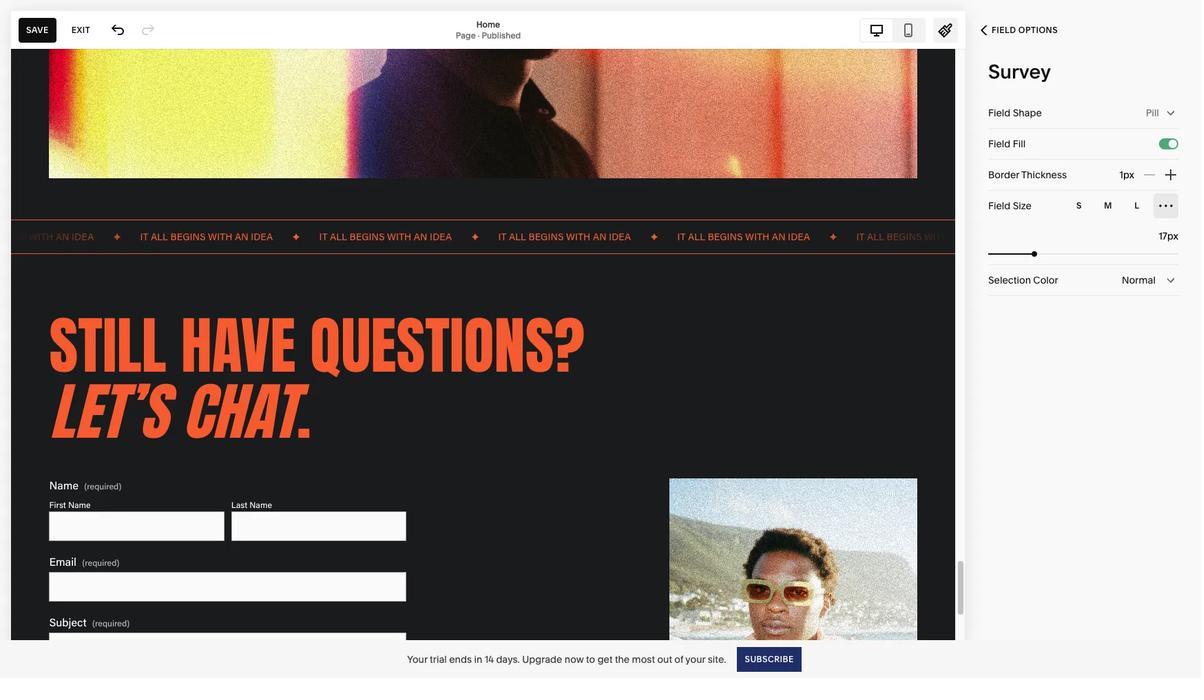 Task type: locate. For each thing, give the bounding box(es) containing it.
thickness
[[1021, 169, 1067, 181]]

m
[[1104, 200, 1112, 211]]

your
[[407, 653, 428, 666]]

Border Thickness field
[[1089, 160, 1134, 190]]

option group
[[1067, 194, 1178, 218]]

fill
[[1013, 138, 1026, 150]]

field inside button
[[992, 25, 1016, 35]]

trial
[[430, 653, 447, 666]]

option group containing s
[[1067, 194, 1178, 218]]

·
[[478, 30, 480, 40]]

field for field options
[[992, 25, 1016, 35]]

14
[[485, 653, 494, 666]]

page
[[456, 30, 476, 40]]

tab list
[[861, 19, 924, 41]]

field left size at the top right of page
[[988, 200, 1011, 212]]

options
[[1018, 25, 1058, 35]]

color
[[1033, 274, 1058, 287]]

field size
[[988, 200, 1032, 212]]

field
[[992, 25, 1016, 35], [988, 107, 1011, 119], [988, 138, 1011, 150], [988, 200, 1011, 212]]

None checkbox
[[1169, 140, 1177, 148]]

field left options
[[992, 25, 1016, 35]]

None field
[[1134, 229, 1178, 244], [988, 265, 1178, 295], [1134, 229, 1178, 244], [988, 265, 1178, 295]]

of
[[674, 653, 683, 666]]

subscribe
[[745, 654, 794, 664]]

pill
[[1146, 107, 1159, 119]]

field options
[[992, 25, 1058, 35]]

border thickness
[[988, 169, 1067, 181]]

field left shape
[[988, 107, 1011, 119]]

your trial ends in 14 days. upgrade now to get the most out of your site.
[[407, 653, 726, 666]]

border
[[988, 169, 1019, 181]]

field left fill at the right top of the page
[[988, 138, 1011, 150]]

size
[[1013, 200, 1032, 212]]

published
[[482, 30, 521, 40]]

upgrade
[[522, 653, 562, 666]]

ends
[[449, 653, 472, 666]]

None range field
[[988, 251, 1178, 257]]

in
[[474, 653, 482, 666]]



Task type: describe. For each thing, give the bounding box(es) containing it.
save
[[26, 24, 49, 35]]

exit button
[[64, 18, 98, 42]]

subscribe button
[[737, 647, 802, 672]]

field for field size
[[988, 200, 1011, 212]]

home
[[476, 19, 500, 29]]

the
[[615, 653, 630, 666]]

field shape
[[988, 107, 1042, 119]]

l
[[1135, 200, 1140, 211]]

field for field fill
[[988, 138, 1011, 150]]

survey
[[988, 60, 1051, 83]]

selection color
[[988, 274, 1058, 287]]

get
[[598, 653, 613, 666]]

now
[[565, 653, 584, 666]]

out
[[657, 653, 672, 666]]

normal
[[1122, 274, 1156, 287]]

your
[[685, 653, 706, 666]]

field fill
[[988, 138, 1026, 150]]

most
[[632, 653, 655, 666]]

to
[[586, 653, 595, 666]]

field options button
[[966, 15, 1073, 45]]

save button
[[19, 18, 56, 42]]

shape
[[1013, 107, 1042, 119]]

exit
[[71, 24, 90, 35]]

field for field shape
[[988, 107, 1011, 119]]

site.
[[708, 653, 726, 666]]

days.
[[496, 653, 520, 666]]

s
[[1076, 200, 1082, 211]]

home page · published
[[456, 19, 521, 40]]

selection
[[988, 274, 1031, 287]]



Task type: vqa. For each thing, say whether or not it's contained in the screenshot.
OPTIONS
yes



